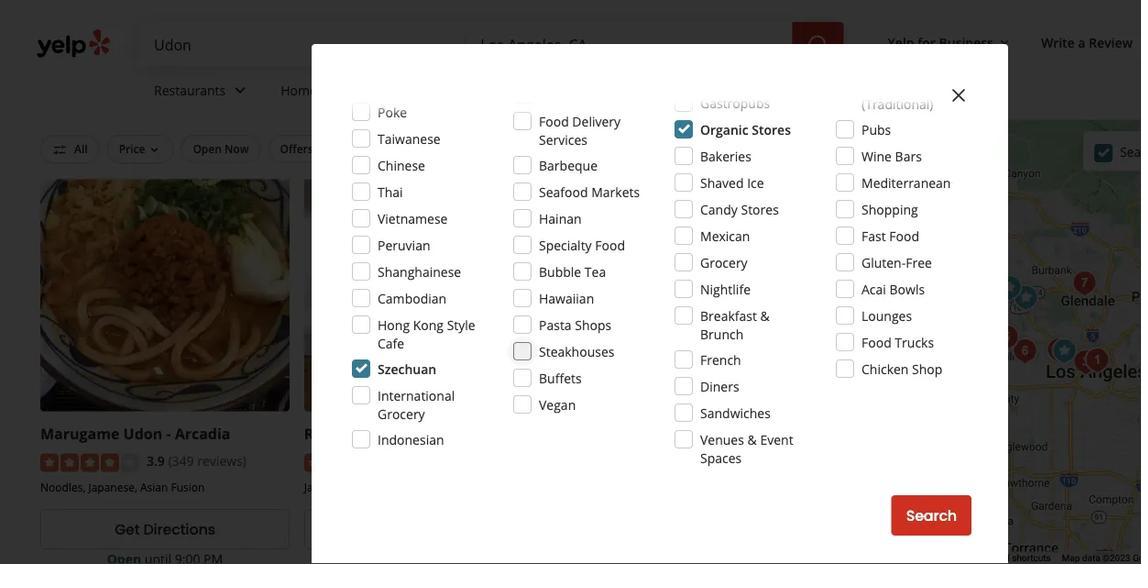 Task type: describe. For each thing, give the bounding box(es) containing it.
french
[[701, 351, 742, 368]]

reservations button
[[379, 135, 471, 163]]

ice
[[748, 174, 764, 191]]

home services
[[281, 81, 369, 99]]

shop
[[913, 360, 943, 377]]

& for breakfast
[[761, 307, 770, 324]]

data
[[1083, 553, 1101, 564]]

hawaiian
[[539, 289, 595, 307]]

& for venues
[[748, 431, 757, 448]]

redwhite boneless ramen link
[[568, 423, 780, 443]]

thai
[[378, 183, 403, 200]]

candy stores
[[701, 200, 779, 218]]

trucks
[[895, 333, 935, 351]]

bars,
[[387, 479, 412, 494]]

food up "chicken"
[[862, 333, 892, 351]]

for for good
[[632, 141, 647, 156]]

all
[[74, 141, 88, 156]]

bakeries
[[701, 147, 752, 165]]

near
[[222, 5, 275, 36]]

offers for offers takeout
[[490, 141, 524, 156]]

featured
[[37, 114, 119, 140]]

bars
[[896, 147, 922, 165]]

shops
[[575, 316, 612, 333]]

offers takeout button
[[479, 135, 582, 163]]

hong kong style cafe
[[378, 316, 476, 352]]

szechuan
[[378, 360, 437, 377]]

international grocery
[[378, 387, 455, 422]]

steakhouses
[[539, 343, 615, 360]]

hong
[[378, 316, 410, 333]]

4.3 star rating image
[[304, 454, 403, 472]]

- for udon
[[166, 423, 171, 443]]

all button
[[40, 135, 100, 164]]

3.9 star rating image
[[40, 454, 139, 472]]

breakfast & brunch
[[701, 307, 770, 343]]

keyboard shortcuts button
[[972, 552, 1052, 564]]

2 japanese, from the left
[[304, 479, 353, 494]]

free
[[906, 254, 933, 271]]

boneless
[[648, 423, 722, 443]]

get
[[115, 519, 140, 540]]

search image
[[808, 34, 830, 56]]

best
[[108, 5, 156, 36]]

restaurants link
[[139, 66, 266, 119]]

offers delivery
[[280, 141, 360, 156]]

wine
[[862, 147, 892, 165]]

marugame udon-los angeles image
[[1068, 344, 1105, 381]]

sandwiches
[[701, 404, 771, 421]]

- for call
[[367, 423, 372, 443]]

kochi image
[[989, 319, 1026, 356]]

1 vertical spatial udon
[[123, 423, 163, 443]]

3.9 (349 reviews)
[[147, 452, 247, 470]]

food delivery services
[[539, 112, 621, 148]]

candy
[[701, 200, 738, 218]]

0 vertical spatial udon
[[160, 5, 218, 36]]

vegan
[[539, 396, 576, 413]]

hot and new
[[718, 141, 787, 156]]

write a review
[[1042, 33, 1134, 51]]

options
[[201, 114, 272, 140]]

©2023
[[1103, 553, 1131, 564]]

google image
[[869, 540, 930, 564]]

food inside food delivery services
[[539, 112, 569, 130]]

services inside food delivery services
[[539, 131, 588, 148]]

16 info v2 image for top 10 best udon near los angeles, california
[[813, 16, 828, 31]]

reviews) inside the redwhite boneless ramen 4.8 (80 reviews)
[[718, 452, 767, 470]]

open
[[193, 141, 222, 156]]

(349
[[168, 452, 194, 470]]

sushi
[[356, 479, 384, 494]]

search button
[[892, 495, 972, 536]]

redwhite boneless ramen image
[[992, 270, 1028, 306]]

organic stores
[[701, 121, 791, 138]]

grocery inside international grocery
[[378, 405, 425, 422]]

roll call - koreatown image
[[1047, 333, 1083, 370]]

business
[[940, 33, 994, 51]]

bowls
[[890, 280, 925, 298]]

fast
[[862, 227, 886, 244]]

(80
[[696, 452, 715, 470]]

acai
[[862, 280, 887, 298]]

go
[[1133, 553, 1142, 564]]

california
[[419, 5, 528, 36]]

top
[[37, 5, 78, 36]]

map data ©2023 go
[[1063, 553, 1142, 564]]

good for dinner button
[[589, 135, 698, 163]]

venues
[[701, 431, 745, 448]]

nightlife
[[701, 280, 751, 298]]

marugame monzo image
[[1080, 342, 1116, 379]]

new
[[763, 141, 787, 156]]

offers for offers delivery
[[280, 141, 313, 156]]

food trucks
[[862, 333, 935, 351]]

specialty
[[539, 236, 592, 254]]

seafood
[[539, 183, 588, 200]]

keyboard
[[972, 553, 1010, 564]]

dinner
[[650, 141, 687, 156]]

marugame udon - glendale image
[[1067, 265, 1104, 302]]

map
[[1063, 553, 1081, 564]]

cambodian
[[378, 289, 447, 307]]

takeout for featured
[[122, 114, 197, 140]]

marugame udon - arcadia link
[[40, 423, 231, 443]]

16 filter v2 image
[[52, 143, 67, 157]]

shanghainese
[[378, 263, 462, 280]]



Task type: locate. For each thing, give the bounding box(es) containing it.
review
[[1090, 33, 1134, 51]]

pubs
[[862, 121, 892, 138]]

offers inside button
[[490, 141, 524, 156]]

open now
[[193, 141, 249, 156]]

udon up the '3.9'
[[123, 423, 163, 443]]

0 horizontal spatial japanese,
[[88, 479, 137, 494]]

1 horizontal spatial offers
[[490, 141, 524, 156]]

delivery inside food delivery services
[[573, 112, 621, 130]]

grocery down the mexican
[[701, 254, 748, 271]]

1 japanese, from the left
[[88, 479, 137, 494]]

search
[[907, 505, 957, 526]]

wine bars
[[862, 147, 922, 165]]

business categories element
[[139, 66, 1142, 119]]

asian
[[140, 479, 168, 494]]

ramen
[[726, 423, 780, 443]]

gluten-free
[[862, 254, 933, 271]]

&
[[761, 307, 770, 324], [748, 431, 757, 448]]

chinese down taiwanese
[[378, 156, 425, 174]]

0 horizontal spatial delivery
[[316, 141, 360, 156]]

delivery inside button
[[316, 141, 360, 156]]

0 horizontal spatial grocery
[[378, 405, 425, 422]]

japanese, sushi bars, chinese
[[304, 479, 456, 494]]

filters group
[[37, 135, 803, 164]]

2 - from the left
[[367, 423, 372, 443]]

shaved
[[701, 174, 744, 191]]

1 horizontal spatial takeout
[[526, 141, 570, 156]]

2 reviews) from the left
[[718, 452, 767, 470]]

sort:
[[659, 15, 687, 32]]

stores up new
[[752, 121, 791, 138]]

gluten-
[[862, 254, 906, 271]]

and
[[740, 141, 760, 156]]

shortcuts
[[1013, 553, 1052, 564]]

4.8
[[675, 452, 693, 470]]

sea
[[1121, 143, 1142, 160]]

& inside 'breakfast & brunch'
[[761, 307, 770, 324]]

offers left barbeque
[[490, 141, 524, 156]]

hangari kalguksu image
[[1041, 332, 1078, 369]]

offers takeout
[[490, 141, 570, 156]]

takeout down the restaurants
[[122, 114, 197, 140]]

takeout up seafood
[[526, 141, 570, 156]]

0 horizontal spatial for
[[632, 141, 647, 156]]

stores down ice
[[741, 200, 779, 218]]

fusion
[[171, 479, 205, 494]]

reviews) down venues
[[718, 452, 767, 470]]

1 vertical spatial &
[[748, 431, 757, 448]]

shaved ice
[[701, 174, 764, 191]]

koreatown
[[375, 423, 456, 443]]

food up offers takeout
[[539, 112, 569, 130]]

noodles, japanese, asian fusion
[[40, 479, 205, 494]]

0 vertical spatial 16 info v2 image
[[813, 16, 828, 31]]

0 vertical spatial for
[[918, 33, 936, 51]]

markets
[[592, 183, 640, 200]]

american
[[862, 77, 919, 94]]

grocery down international
[[378, 405, 425, 422]]

1 vertical spatial stores
[[741, 200, 779, 218]]

organic
[[701, 121, 749, 138]]

-
[[166, 423, 171, 443], [367, 423, 372, 443]]

stores for organic stores
[[752, 121, 791, 138]]

tokyo cube image
[[1008, 280, 1045, 316]]

tea
[[585, 263, 606, 280]]

1 vertical spatial 16 info v2 image
[[349, 120, 364, 135]]

- right call
[[367, 423, 372, 443]]

1 horizontal spatial -
[[367, 423, 372, 443]]

1 vertical spatial services
[[539, 131, 588, 148]]

angeles,
[[320, 5, 415, 36]]

services right the home
[[321, 81, 369, 99]]

marugame udon - arcadia
[[40, 423, 231, 443]]

shopping
[[862, 200, 919, 218]]

grocery
[[701, 254, 748, 271], [378, 405, 425, 422]]

1 vertical spatial delivery
[[316, 141, 360, 156]]

bubble tea
[[539, 263, 606, 280]]

arcadia
[[175, 423, 231, 443]]

hot and new button
[[706, 135, 799, 163]]

redwhite
[[568, 423, 644, 443]]

1 - from the left
[[166, 423, 171, 443]]

takeout inside button
[[526, 141, 570, 156]]

1 horizontal spatial &
[[761, 307, 770, 324]]

close image
[[948, 84, 970, 106]]

directions
[[143, 519, 215, 540]]

1 horizontal spatial delivery
[[573, 112, 621, 130]]

chinese right bars,
[[415, 479, 456, 494]]

home services link
[[266, 66, 410, 119]]

16 info v2 image left poke
[[349, 120, 364, 135]]

los
[[280, 5, 315, 36]]

lounges
[[862, 307, 913, 324]]

get directions
[[115, 519, 215, 540]]

None search field
[[139, 22, 848, 66]]

breakfast
[[701, 307, 757, 324]]

udon right best in the top of the page
[[160, 5, 218, 36]]

2 offers from the left
[[490, 141, 524, 156]]

acai bowls
[[862, 280, 925, 298]]

1 horizontal spatial grocery
[[701, 254, 748, 271]]

0 horizontal spatial 16 info v2 image
[[349, 120, 364, 135]]

16 chevron down v2 image
[[998, 35, 1012, 50]]

for right the yelp
[[918, 33, 936, 51]]

0 horizontal spatial offers
[[280, 141, 313, 156]]

& inside venues & event spaces
[[748, 431, 757, 448]]

event
[[761, 431, 794, 448]]

for for yelp
[[918, 33, 936, 51]]

1 horizontal spatial japanese,
[[304, 479, 353, 494]]

gastropubs
[[701, 94, 771, 111]]

food up tea
[[595, 236, 625, 254]]

home
[[281, 81, 317, 99]]

venues & event spaces
[[701, 431, 794, 466]]

for inside filters group
[[632, 141, 647, 156]]

reviews) down arcadia
[[197, 452, 247, 470]]

takeout for offers
[[526, 141, 570, 156]]

open now button
[[181, 135, 261, 163]]

1 reviews) from the left
[[197, 452, 247, 470]]

delivery for offers delivery
[[316, 141, 360, 156]]

delivery for food delivery services
[[573, 112, 621, 130]]

write a review link
[[1034, 26, 1141, 59]]

yelp
[[888, 33, 915, 51]]

user actions element
[[874, 26, 1142, 62]]

yuko kitchen miracle mile image
[[1007, 333, 1044, 370]]

- up the '(349'
[[166, 423, 171, 443]]

reservations
[[391, 141, 459, 156]]

good for dinner
[[601, 141, 687, 156]]

redwhite boneless ramen 4.8 (80 reviews)
[[568, 423, 780, 470]]

offers delivery button
[[268, 135, 371, 163]]

16 info v2 image for featured takeout options
[[349, 120, 364, 135]]

16 info v2 image
[[813, 16, 828, 31], [349, 120, 364, 135]]

16 info v2 image up search image
[[813, 16, 828, 31]]

for right good
[[632, 141, 647, 156]]

1 horizontal spatial for
[[918, 33, 936, 51]]

japanese, down '3.9 star rating' image
[[88, 479, 137, 494]]

1 vertical spatial for
[[632, 141, 647, 156]]

0 horizontal spatial reviews)
[[197, 452, 247, 470]]

american (traditional)
[[862, 77, 934, 112]]

international
[[378, 387, 455, 404]]

services up barbeque
[[539, 131, 588, 148]]

1 offers from the left
[[280, 141, 313, 156]]

chicken shop
[[862, 360, 943, 377]]

services inside 'link'
[[321, 81, 369, 99]]

yelp for business button
[[881, 26, 1020, 59]]

mexican
[[701, 227, 751, 244]]

delivery down sponsored
[[316, 141, 360, 156]]

japanese, down 4.3 star rating image
[[304, 479, 353, 494]]

& left event
[[748, 431, 757, 448]]

a
[[1079, 33, 1086, 51]]

chinese inside search dialog
[[378, 156, 425, 174]]

specialty food
[[539, 236, 625, 254]]

0 horizontal spatial takeout
[[122, 114, 197, 140]]

0 vertical spatial chinese
[[378, 156, 425, 174]]

0 vertical spatial grocery
[[701, 254, 748, 271]]

offers down sponsored
[[280, 141, 313, 156]]

stores
[[752, 121, 791, 138], [741, 200, 779, 218]]

0 vertical spatial takeout
[[122, 114, 197, 140]]

& right breakfast
[[761, 307, 770, 324]]

hot
[[718, 141, 737, 156]]

24 chevron down v2 image
[[229, 79, 251, 101]]

0 vertical spatial delivery
[[573, 112, 621, 130]]

3.9
[[147, 452, 165, 470]]

1 vertical spatial takeout
[[526, 141, 570, 156]]

0 vertical spatial &
[[761, 307, 770, 324]]

stores for candy stores
[[741, 200, 779, 218]]

food up gluten-free
[[890, 227, 920, 244]]

restaurants
[[154, 81, 226, 99]]

0 vertical spatial stores
[[752, 121, 791, 138]]

1 horizontal spatial reviews)
[[718, 452, 767, 470]]

for inside user actions element
[[918, 33, 936, 51]]

0 horizontal spatial services
[[321, 81, 369, 99]]

1 vertical spatial chinese
[[415, 479, 456, 494]]

sponsored
[[280, 119, 346, 136]]

style
[[447, 316, 476, 333]]

get directions link
[[40, 509, 290, 549]]

0 horizontal spatial -
[[166, 423, 171, 443]]

map region
[[706, 0, 1142, 564]]

delivery up good
[[573, 112, 621, 130]]

search dialog
[[0, 0, 1142, 564]]

0 vertical spatial services
[[321, 81, 369, 99]]

fast food
[[862, 227, 920, 244]]

roll call - koreatown link
[[304, 423, 456, 443]]

1 vertical spatial grocery
[[378, 405, 425, 422]]

offers inside button
[[280, 141, 313, 156]]

0 horizontal spatial &
[[748, 431, 757, 448]]

1 horizontal spatial 16 info v2 image
[[813, 16, 828, 31]]

1 horizontal spatial services
[[539, 131, 588, 148]]



Task type: vqa. For each thing, say whether or not it's contained in the screenshot.
the for related to Good
yes



